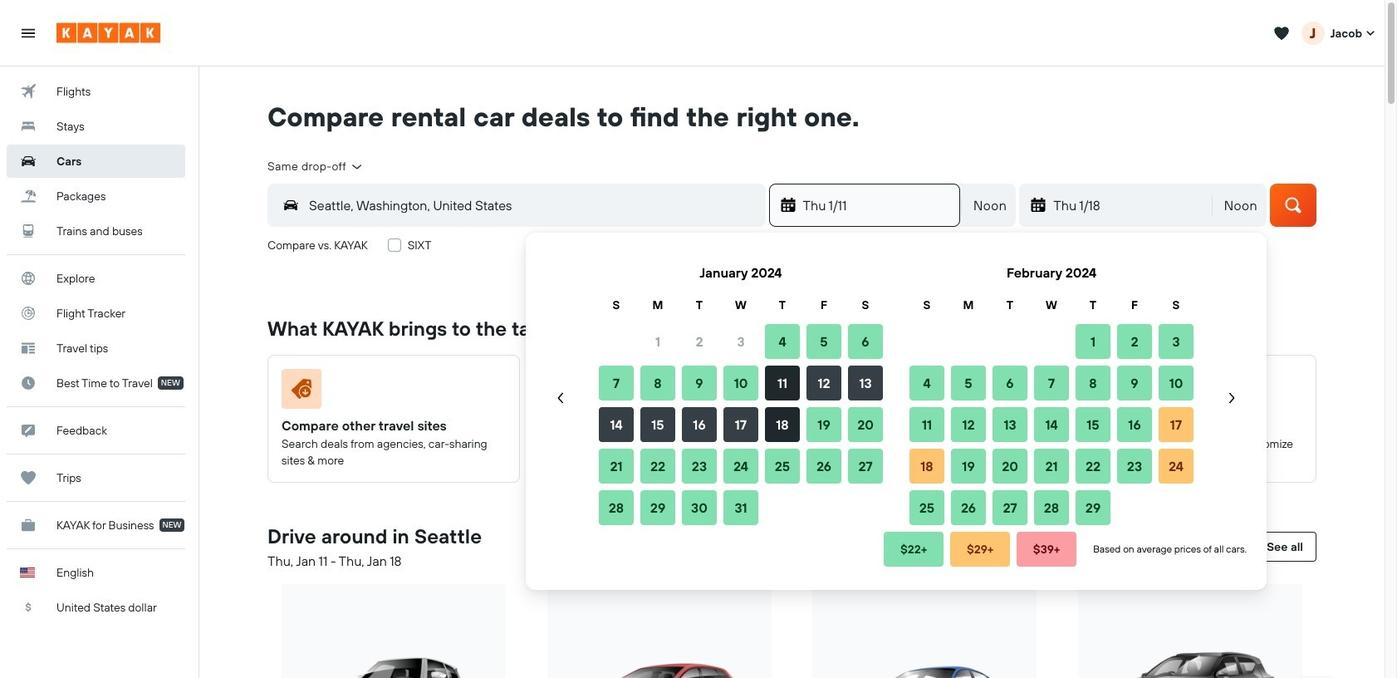 Task type: describe. For each thing, give the bounding box(es) containing it.
item 3 of 8 group
[[792, 577, 1058, 678]]

item 1 of 8 group
[[261, 577, 527, 678]]

3 figure from the left
[[813, 369, 1031, 415]]

End time input field
[[1215, 184, 1268, 228]]

navigation menu image
[[20, 25, 37, 41]]

next month image
[[1224, 390, 1241, 406]]

start date calendar input element
[[546, 253, 1247, 528]]



Task type: locate. For each thing, give the bounding box(es) containing it.
previous month image
[[553, 390, 569, 406]]

1 horizontal spatial grid
[[907, 253, 1197, 528]]

2 grid from the left
[[907, 253, 1197, 528]]

Start time input field
[[964, 184, 1017, 228]]

2 figure from the left
[[547, 369, 765, 415]]

0 horizontal spatial grid
[[596, 253, 887, 528]]

united states (english) image
[[20, 568, 35, 578]]

1 grid from the left
[[596, 253, 887, 528]]

Pick-up location text field
[[299, 193, 765, 217]]

row
[[596, 296, 887, 314], [907, 296, 1197, 314], [596, 321, 887, 362], [907, 321, 1197, 362], [596, 362, 887, 404], [907, 362, 1197, 404], [596, 404, 887, 445], [907, 404, 1197, 445], [596, 445, 887, 487], [907, 445, 1197, 487], [596, 487, 887, 528], [907, 487, 1197, 528]]

Car drop-off location Same drop-off field
[[268, 159, 364, 174]]

grid
[[596, 253, 887, 528], [907, 253, 1197, 528]]

item 4 of 8 group
[[1058, 577, 1324, 678]]

figure
[[282, 369, 499, 415], [547, 369, 765, 415], [813, 369, 1031, 415], [1079, 369, 1296, 415]]

4 figure from the left
[[1079, 369, 1296, 415]]

item 2 of 8 group
[[527, 577, 792, 678]]

1 figure from the left
[[282, 369, 499, 415]]



Task type: vqa. For each thing, say whether or not it's contained in the screenshot.
Trip type Round-trip Field
no



